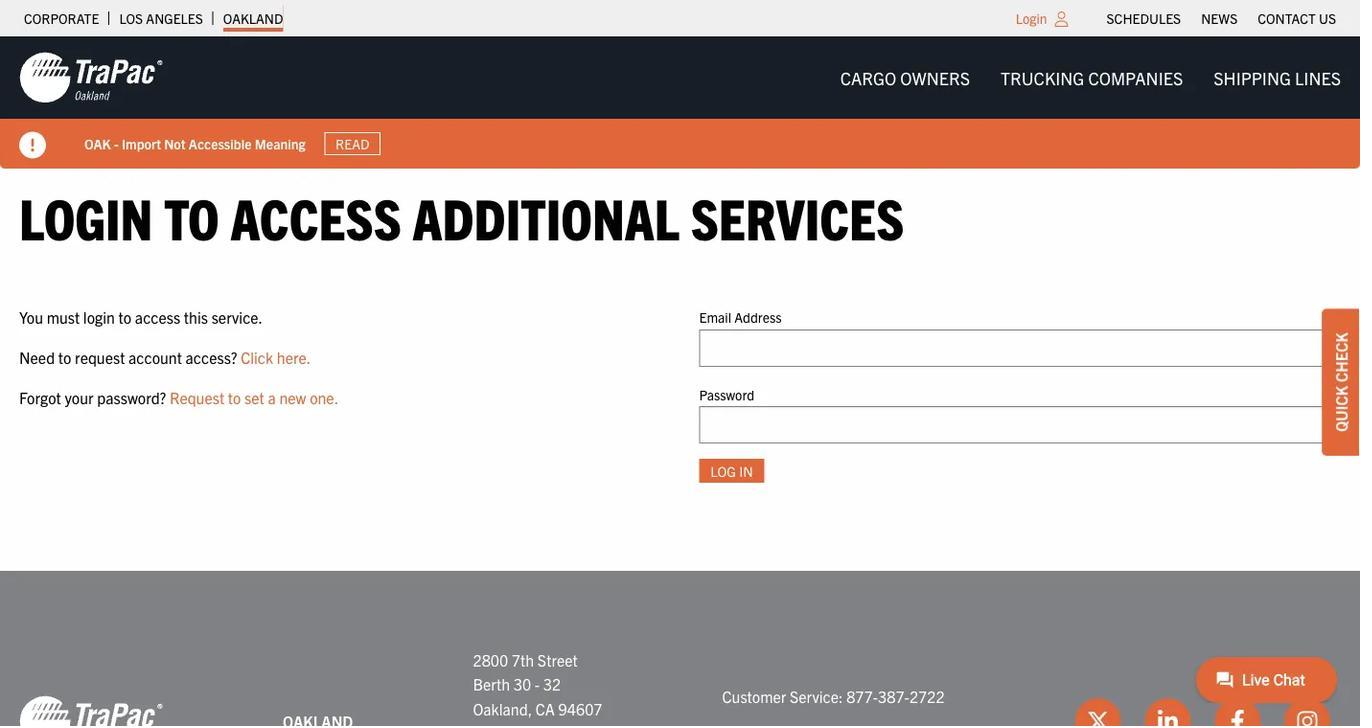 Task type: describe. For each thing, give the bounding box(es) containing it.
click
[[241, 348, 273, 367]]

oakland,
[[473, 700, 532, 719]]

30
[[514, 675, 531, 694]]

2800 7th street berth 30 - 32 oakland, ca 94607
[[473, 650, 603, 719]]

- inside 2800 7th street berth 30 - 32 oakland, ca 94607
[[535, 675, 540, 694]]

0 vertical spatial -
[[114, 135, 119, 152]]

email
[[699, 309, 731, 326]]

cargo owners
[[840, 67, 970, 88]]

94607
[[559, 700, 603, 719]]

1 oakland image from the top
[[19, 51, 163, 104]]

companies
[[1088, 67, 1183, 88]]

need
[[19, 348, 55, 367]]

berth
[[473, 675, 510, 694]]

password?
[[97, 388, 166, 407]]

email address
[[699, 309, 782, 326]]

import
[[122, 135, 161, 152]]

must
[[47, 308, 80, 327]]

trucking companies
[[1001, 67, 1183, 88]]

owners
[[900, 67, 970, 88]]

customer service: 877-387-2722
[[722, 687, 945, 706]]

account
[[129, 348, 182, 367]]

check
[[1332, 333, 1351, 383]]

click here. link
[[241, 348, 311, 367]]

schedules
[[1107, 10, 1181, 27]]

here.
[[277, 348, 311, 367]]

trucking companies link
[[986, 58, 1199, 97]]

login to access additional services main content
[[0, 181, 1360, 514]]

request
[[170, 388, 224, 407]]

password
[[699, 386, 755, 403]]

login link
[[1016, 10, 1047, 27]]

access
[[135, 308, 180, 327]]

service.
[[212, 308, 263, 327]]

you must login to access this service.
[[19, 308, 263, 327]]

not
[[164, 135, 186, 152]]

2722
[[910, 687, 945, 706]]

to right login in the top left of the page
[[118, 308, 132, 327]]

contact
[[1258, 10, 1316, 27]]

to down oak - import not accessible meaning
[[164, 181, 219, 251]]

menu bar containing cargo owners
[[825, 58, 1356, 97]]

to right need
[[58, 348, 71, 367]]

shipping lines link
[[1199, 58, 1356, 97]]

light image
[[1055, 12, 1068, 27]]

877-
[[847, 687, 878, 706]]

los
[[119, 10, 143, 27]]

quick
[[1332, 386, 1351, 432]]

contact us
[[1258, 10, 1336, 27]]

cargo owners link
[[825, 58, 986, 97]]

none submit inside the login to access additional services main content
[[699, 459, 765, 483]]

login to access additional services
[[19, 181, 904, 251]]

oakland
[[223, 10, 283, 27]]

customer
[[722, 687, 786, 706]]

footer containing 2800 7th street
[[0, 571, 1360, 727]]

oak - import not accessible meaning
[[84, 135, 305, 152]]



Task type: locate. For each thing, give the bounding box(es) containing it.
Password password field
[[699, 406, 1341, 444]]

ca
[[536, 700, 555, 719]]

this
[[184, 308, 208, 327]]

2 oakland image from the top
[[19, 695, 163, 727]]

7th
[[512, 650, 534, 670]]

los angeles link
[[119, 5, 203, 32]]

oakland image
[[19, 51, 163, 104], [19, 695, 163, 727]]

1 vertical spatial -
[[535, 675, 540, 694]]

access
[[231, 181, 401, 251]]

meaning
[[255, 135, 305, 152]]

oakland image inside footer
[[19, 695, 163, 727]]

1 horizontal spatial -
[[535, 675, 540, 694]]

a
[[268, 388, 276, 407]]

2800
[[473, 650, 508, 670]]

login for login to access additional services
[[19, 181, 153, 251]]

-
[[114, 135, 119, 152], [535, 675, 540, 694]]

corporate
[[24, 10, 99, 27]]

0 vertical spatial login
[[1016, 10, 1047, 27]]

service:
[[790, 687, 843, 706]]

banner containing cargo owners
[[0, 36, 1360, 169]]

0 horizontal spatial login
[[19, 181, 153, 251]]

request to set a new one. link
[[170, 388, 339, 407]]

street
[[538, 650, 578, 670]]

1 vertical spatial login
[[19, 181, 153, 251]]

login down oak in the top left of the page
[[19, 181, 153, 251]]

lines
[[1295, 67, 1341, 88]]

0 vertical spatial menu bar
[[1097, 5, 1346, 32]]

login
[[1016, 10, 1047, 27], [19, 181, 153, 251]]

cargo
[[840, 67, 896, 88]]

32
[[543, 675, 561, 694]]

access?
[[186, 348, 237, 367]]

387-
[[878, 687, 910, 706]]

- right 30
[[535, 675, 540, 694]]

oakland link
[[223, 5, 283, 32]]

login
[[83, 308, 115, 327]]

login inside main content
[[19, 181, 153, 251]]

news link
[[1201, 5, 1238, 32]]

new
[[279, 388, 306, 407]]

1 horizontal spatial login
[[1016, 10, 1047, 27]]

additional
[[413, 181, 680, 251]]

banner
[[0, 36, 1360, 169]]

Email Address text field
[[699, 330, 1341, 367]]

accessible
[[189, 135, 252, 152]]

1 vertical spatial oakland image
[[19, 695, 163, 727]]

None submit
[[699, 459, 765, 483]]

to left set
[[228, 388, 241, 407]]

0 vertical spatial oakland image
[[19, 51, 163, 104]]

set
[[245, 388, 264, 407]]

quick check
[[1332, 333, 1351, 432]]

solid image
[[19, 132, 46, 159]]

read
[[336, 135, 370, 152]]

forgot
[[19, 388, 61, 407]]

need to request account access? click here.
[[19, 348, 311, 367]]

request
[[75, 348, 125, 367]]

quick check link
[[1322, 309, 1360, 456]]

shipping
[[1214, 67, 1291, 88]]

one.
[[310, 388, 339, 407]]

los angeles
[[119, 10, 203, 27]]

- right oak in the top left of the page
[[114, 135, 119, 152]]

us
[[1319, 10, 1336, 27]]

read link
[[325, 132, 381, 155]]

to
[[164, 181, 219, 251], [118, 308, 132, 327], [58, 348, 71, 367], [228, 388, 241, 407]]

oak
[[84, 135, 111, 152]]

menu bar
[[1097, 5, 1346, 32], [825, 58, 1356, 97]]

menu bar down light icon
[[825, 58, 1356, 97]]

menu bar up shipping
[[1097, 5, 1346, 32]]

your
[[65, 388, 93, 407]]

schedules link
[[1107, 5, 1181, 32]]

shipping lines
[[1214, 67, 1341, 88]]

forgot your password? request to set a new one.
[[19, 388, 339, 407]]

angeles
[[146, 10, 203, 27]]

contact us link
[[1258, 5, 1336, 32]]

menu bar containing schedules
[[1097, 5, 1346, 32]]

trucking
[[1001, 67, 1085, 88]]

footer
[[0, 571, 1360, 727]]

news
[[1201, 10, 1238, 27]]

services
[[691, 181, 904, 251]]

login for login link
[[1016, 10, 1047, 27]]

corporate link
[[24, 5, 99, 32]]

0 horizontal spatial -
[[114, 135, 119, 152]]

login left light icon
[[1016, 10, 1047, 27]]

1 vertical spatial menu bar
[[825, 58, 1356, 97]]

you
[[19, 308, 43, 327]]

address
[[735, 309, 782, 326]]



Task type: vqa. For each thing, say whether or not it's contained in the screenshot.
right the Gate
no



